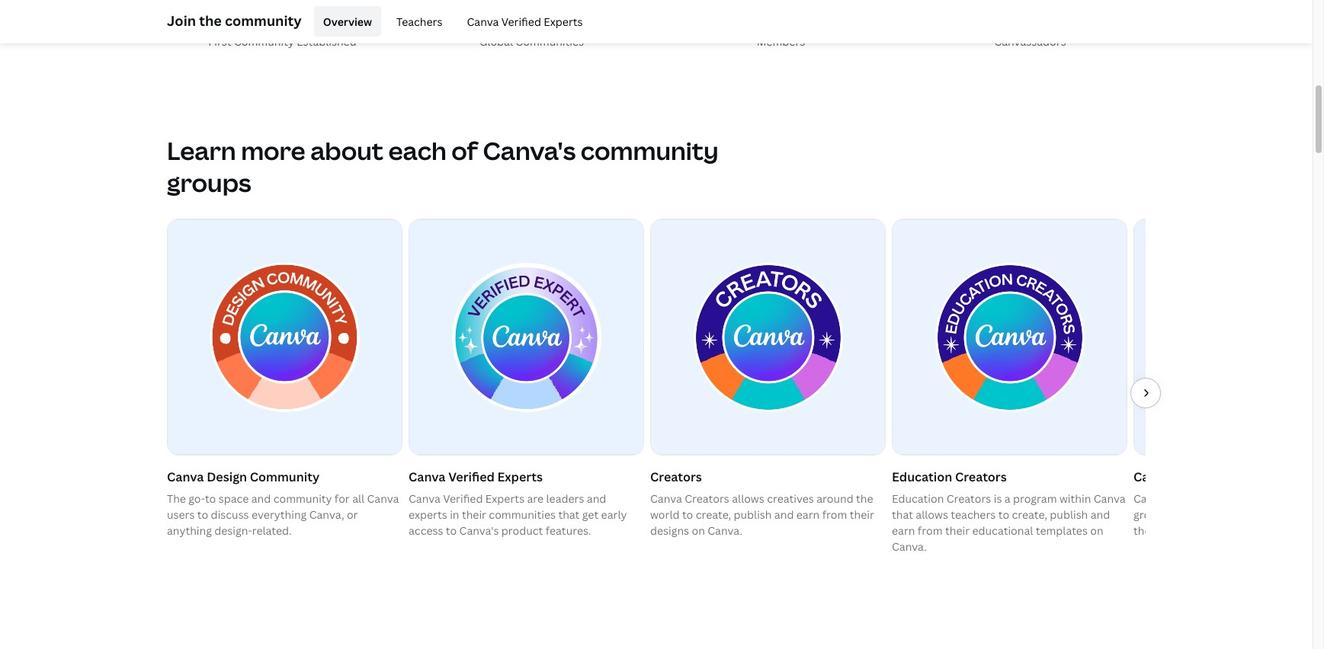 Task type: describe. For each thing, give the bounding box(es) containing it.
1 education from the top
[[892, 469, 953, 486]]

to inside "canva verified experts canva verified experts are leaders and experts in their communities that get early access to canva's product features."
[[446, 524, 457, 538]]

allows inside creators canva creators allows creatives around the world to create, publish and earn from their designs on canva.
[[732, 492, 765, 506]]

their inside "canva verified experts canva verified experts are leaders and experts in their communities that get early access to canva's product features."
[[462, 508, 487, 522]]

community inside canva design community the go-to space and community for all canva users to discuss everything canva, or anything design-related.
[[274, 492, 332, 506]]

their inside education creators education creators is a program within canva that allows teachers to create, publish and earn from their educational templates on canva.
[[946, 524, 970, 538]]

verified for canva verified experts canva verified experts are leaders and experts in their communities that get early access to canva's product features.
[[449, 469, 495, 486]]

canva. inside education creators education creators is a program within canva that allows teachers to create, publish and earn from their educational templates on canva.
[[892, 540, 927, 555]]

canvassadors
[[995, 35, 1067, 49]]

2 vertical spatial teachers
[[1169, 492, 1215, 506]]

for inside canva for teachers canva teachers communities are ded
[[1174, 469, 1192, 486]]

for inside canva design community the go-to space and community for all canva users to discuss everything canva, or anything design-related.
[[335, 492, 350, 506]]

canva inside education creators education creators is a program within canva that allows teachers to create, publish and earn from their educational templates on canva.
[[1094, 492, 1126, 506]]

menu bar containing overview
[[308, 6, 592, 37]]

creators up world
[[651, 469, 702, 486]]

on inside education creators education creators is a program within canva that allows teachers to create, publish and earn from their educational templates on canva.
[[1091, 524, 1104, 538]]

global
[[480, 35, 513, 49]]

early
[[602, 508, 627, 522]]

overview
[[323, 14, 372, 29]]

0 vertical spatial the
[[199, 11, 222, 29]]

and inside education creators education creators is a program within canva that allows teachers to create, publish and earn from their educational templates on canva.
[[1091, 508, 1111, 522]]

creatives
[[767, 492, 815, 506]]

canva inside creators canva creators allows creatives around the world to create, publish and earn from their designs on canva.
[[651, 492, 683, 506]]

canva's inside "canva verified experts canva verified experts are leaders and experts in their communities that get early access to canva's product features."
[[460, 524, 499, 538]]

the
[[167, 492, 186, 506]]

publish inside creators canva creators allows creatives around the world to create, publish and earn from their designs on canva.
[[734, 508, 772, 522]]

2 vertical spatial verified
[[443, 492, 483, 506]]

educational
[[973, 524, 1034, 538]]

about
[[311, 135, 384, 167]]

experts for canva verified experts
[[544, 14, 583, 29]]

to inside education creators education creators is a program within canva that allows teachers to create, publish and earn from their educational templates on canva.
[[999, 508, 1010, 522]]

templates
[[1036, 524, 1088, 538]]

to inside creators canva creators allows creatives around the world to create, publish and earn from their designs on canva.
[[683, 508, 694, 522]]

first
[[208, 35, 232, 49]]

features.
[[546, 524, 591, 538]]

first community established
[[208, 35, 357, 49]]

publish inside education creators education creators is a program within canva that allows teachers to create, publish and earn from their educational templates on canva.
[[1051, 508, 1089, 522]]

program
[[1014, 492, 1058, 506]]

design-
[[215, 524, 252, 538]]

verified for canva verified experts
[[502, 14, 542, 29]]

experts for canva verified experts canva verified experts are leaders and experts in their communities that get early access to canva's product features.
[[498, 469, 543, 486]]

more
[[241, 135, 306, 167]]

established
[[297, 35, 357, 49]]

design
[[207, 469, 247, 486]]

communities inside canva for teachers canva teachers communities are ded
[[1217, 492, 1284, 506]]

teachers
[[951, 508, 996, 522]]

discuss
[[211, 508, 249, 522]]

canva verified experts
[[467, 14, 583, 29]]

earn inside education creators education creators is a program within canva that allows teachers to create, publish and earn from their educational templates on canva.
[[892, 524, 916, 538]]

0 vertical spatial teachers
[[397, 14, 443, 29]]

communities inside "canva verified experts canva verified experts are leaders and experts in their communities that get early access to canva's product features."
[[489, 508, 556, 522]]

and inside "canva verified experts canva verified experts are leaders and experts in their communities that get early access to canva's product features."
[[587, 492, 607, 506]]

0 vertical spatial community
[[234, 35, 294, 49]]

are for teachers
[[1287, 492, 1303, 506]]

in
[[450, 508, 460, 522]]

that inside education creators education creators is a program within canva that allows teachers to create, publish and earn from their educational templates on canva.
[[892, 508, 914, 522]]

designs
[[651, 524, 690, 538]]

a
[[1005, 492, 1011, 506]]

on inside creators canva creators allows creatives around the world to create, publish and earn from their designs on canva.
[[692, 524, 705, 538]]

everything
[[252, 508, 307, 522]]

1 vertical spatial teachers
[[1194, 469, 1248, 486]]

canva for teachers canva teachers communities are ded
[[1134, 469, 1325, 538]]

0 vertical spatial community
[[225, 11, 302, 29]]

2 education from the top
[[892, 492, 945, 506]]

leaders
[[547, 492, 585, 506]]

creators up teachers
[[947, 492, 992, 506]]

the inside creators canva creators allows creatives around the world to create, publish and earn from their designs on canva.
[[857, 492, 874, 506]]

create, inside education creators education creators is a program within canva that allows teachers to create, publish and earn from their educational templates on canva.
[[1013, 508, 1048, 522]]

anything
[[167, 524, 212, 538]]

ded
[[1306, 492, 1325, 506]]



Task type: locate. For each thing, give the bounding box(es) containing it.
1 horizontal spatial canva.
[[892, 540, 927, 555]]

1 vertical spatial from
[[918, 524, 943, 538]]

their inside creators canva creators allows creatives around the world to create, publish and earn from their designs on canva.
[[850, 508, 875, 522]]

to down in on the bottom left
[[446, 524, 457, 538]]

1 on from the left
[[692, 524, 705, 538]]

create, inside creators canva creators allows creatives around the world to create, publish and earn from their designs on canva.
[[696, 508, 732, 522]]

0 vertical spatial earn
[[797, 508, 820, 522]]

1 are from the left
[[527, 492, 544, 506]]

1 horizontal spatial the
[[857, 492, 874, 506]]

to up the educational
[[999, 508, 1010, 522]]

2 create, from the left
[[1013, 508, 1048, 522]]

creators up the "is"
[[956, 469, 1007, 486]]

space
[[219, 492, 249, 506]]

join
[[167, 11, 196, 29]]

world
[[651, 508, 680, 522]]

is
[[994, 492, 1003, 506]]

1 vertical spatial earn
[[892, 524, 916, 538]]

education
[[892, 469, 953, 486], [892, 492, 945, 506]]

community up the everything
[[250, 469, 320, 486]]

2 vertical spatial experts
[[486, 492, 525, 506]]

related.
[[252, 524, 292, 538]]

2 publish from the left
[[1051, 508, 1089, 522]]

publish down within
[[1051, 508, 1089, 522]]

allows
[[732, 492, 765, 506], [916, 508, 949, 522]]

groups
[[167, 167, 251, 199]]

and
[[252, 492, 271, 506], [587, 492, 607, 506], [775, 508, 794, 522], [1091, 508, 1111, 522]]

community down join the community
[[234, 35, 294, 49]]

1 vertical spatial for
[[335, 492, 350, 506]]

allows left creatives
[[732, 492, 765, 506]]

on right the templates
[[1091, 524, 1104, 538]]

canva.
[[708, 524, 743, 538], [892, 540, 927, 555]]

0 horizontal spatial from
[[823, 508, 848, 522]]

1 horizontal spatial are
[[1287, 492, 1303, 506]]

that
[[559, 508, 580, 522], [892, 508, 914, 522]]

0 horizontal spatial canva.
[[708, 524, 743, 538]]

2 horizontal spatial their
[[946, 524, 970, 538]]

allows left teachers
[[916, 508, 949, 522]]

create,
[[696, 508, 732, 522], [1013, 508, 1048, 522]]

the
[[199, 11, 222, 29], [857, 492, 874, 506]]

global communities
[[480, 35, 584, 49]]

earn inside creators canva creators allows creatives around the world to create, publish and earn from their designs on canva.
[[797, 508, 820, 522]]

to
[[205, 492, 216, 506], [197, 508, 208, 522], [683, 508, 694, 522], [999, 508, 1010, 522], [446, 524, 457, 538]]

canva
[[467, 14, 499, 29], [167, 469, 204, 486], [409, 469, 446, 486], [1134, 469, 1171, 486], [367, 492, 399, 506], [409, 492, 441, 506], [651, 492, 683, 506], [1094, 492, 1126, 506], [1134, 492, 1166, 506]]

creators
[[651, 469, 702, 486], [956, 469, 1007, 486], [685, 492, 730, 506], [947, 492, 992, 506]]

members
[[757, 35, 806, 49]]

allows inside education creators education creators is a program within canva that allows teachers to create, publish and earn from their educational templates on canva.
[[916, 508, 949, 522]]

community
[[234, 35, 294, 49], [250, 469, 320, 486]]

0 horizontal spatial earn
[[797, 508, 820, 522]]

their right in on the bottom left
[[462, 508, 487, 522]]

to down go-
[[197, 508, 208, 522]]

canva's inside learn more about each of canva's community groups
[[483, 135, 576, 167]]

that inside "canva verified experts canva verified experts are leaders and experts in their communities that get early access to canva's product features."
[[559, 508, 580, 522]]

on
[[692, 524, 705, 538], [1091, 524, 1104, 538]]

publish
[[734, 508, 772, 522], [1051, 508, 1089, 522]]

1 vertical spatial verified
[[449, 469, 495, 486]]

1 vertical spatial canva's
[[460, 524, 499, 538]]

canva design community the go-to space and community for all canva users to discuss everything canva, or anything design-related.
[[167, 469, 399, 538]]

1 vertical spatial experts
[[498, 469, 543, 486]]

learn more about each of canva's community groups
[[167, 135, 719, 199]]

their
[[462, 508, 487, 522], [850, 508, 875, 522], [946, 524, 970, 538]]

canva verified experts canva verified experts are leaders and experts in their communities that get early access to canva's product features.
[[409, 469, 627, 538]]

experts
[[544, 14, 583, 29], [498, 469, 543, 486], [486, 492, 525, 506]]

from inside education creators education creators is a program within canva that allows teachers to create, publish and earn from their educational templates on canva.
[[918, 524, 943, 538]]

and up the everything
[[252, 492, 271, 506]]

1 create, from the left
[[696, 508, 732, 522]]

within
[[1060, 492, 1092, 506]]

0 horizontal spatial create,
[[696, 508, 732, 522]]

1 vertical spatial education
[[892, 492, 945, 506]]

0 horizontal spatial on
[[692, 524, 705, 538]]

canva's right of
[[483, 135, 576, 167]]

1 vertical spatial community
[[250, 469, 320, 486]]

to right world
[[683, 508, 694, 522]]

their down around
[[850, 508, 875, 522]]

2 that from the left
[[892, 508, 914, 522]]

0 horizontal spatial communities
[[489, 508, 556, 522]]

communities up 'product'
[[489, 508, 556, 522]]

0 horizontal spatial publish
[[734, 508, 772, 522]]

are inside canva for teachers canva teachers communities are ded
[[1287, 492, 1303, 506]]

community
[[225, 11, 302, 29], [581, 135, 719, 167], [274, 492, 332, 506]]

and up the "get"
[[587, 492, 607, 506]]

0 vertical spatial experts
[[544, 14, 583, 29]]

on right designs
[[692, 524, 705, 538]]

communities
[[1217, 492, 1284, 506], [489, 508, 556, 522]]

0 horizontal spatial for
[[335, 492, 350, 506]]

1 horizontal spatial for
[[1174, 469, 1192, 486]]

1 vertical spatial community
[[581, 135, 719, 167]]

1 vertical spatial communities
[[489, 508, 556, 522]]

their down teachers
[[946, 524, 970, 538]]

users
[[167, 508, 195, 522]]

create, down program
[[1013, 508, 1048, 522]]

teachers
[[397, 14, 443, 29], [1194, 469, 1248, 486], [1169, 492, 1215, 506]]

from
[[823, 508, 848, 522], [918, 524, 943, 538]]

are for experts
[[527, 492, 544, 506]]

from inside creators canva creators allows creatives around the world to create, publish and earn from their designs on canva.
[[823, 508, 848, 522]]

creators up designs
[[685, 492, 730, 506]]

2 on from the left
[[1091, 524, 1104, 538]]

canva's left 'product'
[[460, 524, 499, 538]]

0 vertical spatial communities
[[1217, 492, 1284, 506]]

1 horizontal spatial their
[[850, 508, 875, 522]]

0 vertical spatial from
[[823, 508, 848, 522]]

canva's
[[483, 135, 576, 167], [460, 524, 499, 538]]

experts
[[409, 508, 448, 522]]

community inside learn more about each of canva's community groups
[[581, 135, 719, 167]]

from down around
[[823, 508, 848, 522]]

1 publish from the left
[[734, 508, 772, 522]]

canva. inside creators canva creators allows creatives around the world to create, publish and earn from their designs on canva.
[[708, 524, 743, 538]]

communities
[[516, 35, 584, 49]]

and inside creators canva creators allows creatives around the world to create, publish and earn from their designs on canva.
[[775, 508, 794, 522]]

0 horizontal spatial allows
[[732, 492, 765, 506]]

around
[[817, 492, 854, 506]]

and down within
[[1091, 508, 1111, 522]]

verified
[[502, 14, 542, 29], [449, 469, 495, 486], [443, 492, 483, 506]]

and inside canva design community the go-to space and community for all canva users to discuss everything canva, or anything design-related.
[[252, 492, 271, 506]]

1 horizontal spatial create,
[[1013, 508, 1048, 522]]

1 horizontal spatial on
[[1091, 524, 1104, 538]]

1 vertical spatial the
[[857, 492, 874, 506]]

access
[[409, 524, 444, 538]]

2 vertical spatial community
[[274, 492, 332, 506]]

0 horizontal spatial their
[[462, 508, 487, 522]]

1 horizontal spatial communities
[[1217, 492, 1284, 506]]

1 vertical spatial canva.
[[892, 540, 927, 555]]

each
[[389, 135, 447, 167]]

canva,
[[309, 508, 344, 522]]

get
[[583, 508, 599, 522]]

0 vertical spatial allows
[[732, 492, 765, 506]]

for
[[1174, 469, 1192, 486], [335, 492, 350, 506]]

education creators education creators is a program within canva that allows teachers to create, publish and earn from their educational templates on canva.
[[892, 469, 1126, 555]]

go-
[[189, 492, 205, 506]]

and down creatives
[[775, 508, 794, 522]]

product
[[502, 524, 543, 538]]

1 horizontal spatial allows
[[916, 508, 949, 522]]

community inside canva design community the go-to space and community for all canva users to discuss everything canva, or anything design-related.
[[250, 469, 320, 486]]

earn
[[797, 508, 820, 522], [892, 524, 916, 538]]

1 horizontal spatial publish
[[1051, 508, 1089, 522]]

creators canva creators allows creatives around the world to create, publish and earn from their designs on canva.
[[651, 469, 875, 538]]

1 horizontal spatial earn
[[892, 524, 916, 538]]

all
[[353, 492, 365, 506]]

are left the ded
[[1287, 492, 1303, 506]]

0 vertical spatial canva.
[[708, 524, 743, 538]]

2 are from the left
[[1287, 492, 1303, 506]]

of
[[452, 135, 478, 167]]

0 vertical spatial for
[[1174, 469, 1192, 486]]

are inside "canva verified experts canva verified experts are leaders and experts in their communities that get early access to canva's product features."
[[527, 492, 544, 506]]

the up first
[[199, 11, 222, 29]]

the right around
[[857, 492, 874, 506]]

learn
[[167, 135, 236, 167]]

1 horizontal spatial from
[[918, 524, 943, 538]]

that up features.
[[559, 508, 580, 522]]

publish down creatives
[[734, 508, 772, 522]]

1 vertical spatial allows
[[916, 508, 949, 522]]

create, right world
[[696, 508, 732, 522]]

0 horizontal spatial that
[[559, 508, 580, 522]]

0 vertical spatial verified
[[502, 14, 542, 29]]

to left space
[[205, 492, 216, 506]]

that left teachers
[[892, 508, 914, 522]]

are
[[527, 492, 544, 506], [1287, 492, 1303, 506]]

canva verified experts link
[[458, 6, 592, 37]]

1 horizontal spatial that
[[892, 508, 914, 522]]

overview link
[[314, 6, 381, 37]]

communities left the ded
[[1217, 492, 1284, 506]]

are left leaders
[[527, 492, 544, 506]]

0 horizontal spatial are
[[527, 492, 544, 506]]

or
[[347, 508, 358, 522]]

0 vertical spatial canva's
[[483, 135, 576, 167]]

menu bar
[[308, 6, 592, 37]]

join the community
[[167, 11, 302, 29]]

from left the educational
[[918, 524, 943, 538]]

0 horizontal spatial the
[[199, 11, 222, 29]]

0 vertical spatial education
[[892, 469, 953, 486]]

1 that from the left
[[559, 508, 580, 522]]

experts inside canva verified experts link
[[544, 14, 583, 29]]

teachers link
[[388, 6, 452, 37]]



Task type: vqa. For each thing, say whether or not it's contained in the screenshot.
Canva Verified Experts's the Experts
yes



